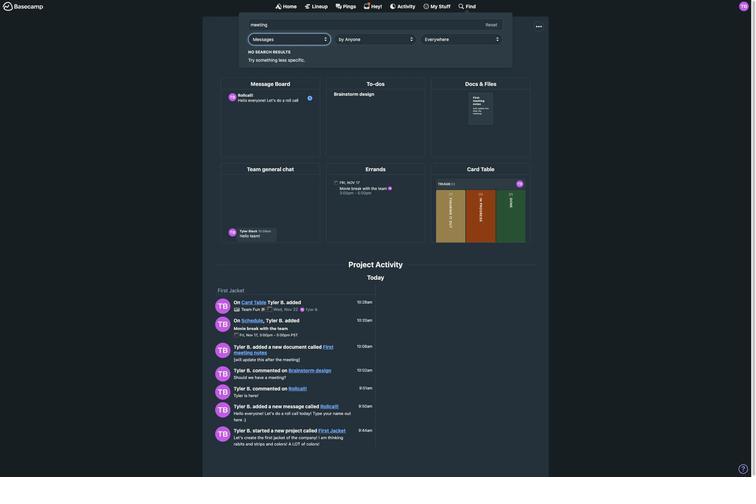 Task type: describe. For each thing, give the bounding box(es) containing it.
we
[[248, 375, 254, 380]]

the inside movie break with the team fri, nov 17, 3:00pm -     5:00pm pst
[[270, 326, 276, 331]]

do
[[275, 411, 280, 416]]

tyler black image for tyler b. added a new message called
[[215, 403, 231, 418]]

hello everyone! let's do a roll call today! type your name out here :)
[[234, 411, 351, 422]]

here
[[234, 417, 242, 422]]

1 horizontal spatial nov
[[284, 307, 292, 312]]

5:00pm
[[277, 333, 290, 337]]

[will update this after the meeting]
[[234, 357, 300, 362]]

movie break with the team link
[[234, 326, 288, 331]]

1 horizontal spatial rollcall!
[[320, 404, 339, 409]]

tyler b.
[[304, 308, 318, 312]]

first for first jacket
[[218, 288, 228, 294]]

b. for tyler b. commented on rollcall!
[[247, 386, 252, 391]]

project
[[286, 428, 302, 434]]

first meeting notes link
[[234, 344, 334, 356]]

tyler for tyler b. added a new message called rollcall!
[[234, 404, 246, 409]]

my stuff button
[[423, 3, 451, 10]]

10:08am
[[357, 344, 372, 349]]

first jacket
[[218, 288, 244, 294]]

3:00pm
[[259, 333, 273, 337]]

notes
[[254, 350, 267, 356]]

rabits inside let's create the first jacket of the company! i am thinking rabits and strips and colors! a lot of colors!
[[234, 441, 245, 447]]

tyler black image for tyler b. started a new project called
[[215, 427, 231, 442]]

no
[[248, 50, 254, 54]]

1 horizontal spatial first jacket link
[[318, 428, 346, 434]]

9:50am element
[[359, 404, 372, 409]]

tyler is here!
[[234, 393, 258, 398]]

jacket for first jacket
[[229, 288, 244, 294]]

should we have a meeting?
[[234, 375, 286, 380]]

new for project
[[275, 428, 284, 434]]

activity link
[[390, 3, 415, 10]]

meeting
[[234, 350, 253, 356]]

no search results try something less specific.
[[248, 50, 305, 63]]

lot inside first jacket let's create the first jacket of the company! i am thinking rabits and strips and colors! a lot of colors!
[[461, 44, 470, 49]]

am inside first jacket let's create the first jacket of the company! i am thinking rabits and strips and colors! a lot of colors!
[[362, 44, 369, 49]]

meeting?
[[268, 375, 286, 380]]

first inside first jacket let's create the first jacket of the company! i am thinking rabits and strips and colors! a lot of colors!
[[296, 44, 305, 49]]

first inside let's create the first jacket of the company! i am thinking rabits and strips and colors! a lot of colors!
[[265, 435, 272, 440]]

stuff
[[439, 3, 451, 9]]

a right have
[[265, 375, 267, 380]]

new for document
[[272, 344, 282, 350]]

[will
[[234, 357, 241, 362]]

create inside first jacket let's create the first jacket of the company! i am thinking rabits and strips and colors! a lot of colors!
[[271, 44, 286, 49]]

10:28am
[[357, 300, 372, 305]]

type
[[313, 411, 322, 416]]

rabits inside first jacket let's create the first jacket of the company! i am thinking rabits and strips and colors! a lot of colors!
[[390, 44, 404, 49]]

movie
[[234, 326, 246, 331]]

wed, nov 22
[[273, 307, 299, 312]]

tyler b. commented on rollcall!
[[234, 386, 307, 391]]

brainstorm design link
[[289, 368, 331, 373]]

on card table tyler b. added
[[234, 300, 301, 305]]

search
[[255, 50, 272, 54]]

0 vertical spatial first jacket link
[[218, 288, 244, 294]]

main element
[[0, 0, 751, 68]]

tyler b. added a new document called
[[234, 344, 323, 350]]

tyler b. commented on brainstorm design
[[234, 368, 331, 373]]

let's for first
[[258, 44, 270, 49]]

schedule link
[[241, 318, 263, 324]]

a for message
[[268, 404, 271, 409]]

find
[[466, 3, 476, 9]]

my
[[431, 3, 438, 9]]

out
[[345, 411, 351, 416]]

am inside let's create the first jacket of the company! i am thinking rabits and strips and colors! a lot of colors!
[[321, 435, 327, 440]]

let's create the first jacket of the company! i am thinking rabits and strips and colors! a lot of colors!
[[234, 435, 343, 447]]

let's for hello
[[265, 411, 274, 416]]

schedule
[[241, 318, 263, 324]]

0 horizontal spatial rollcall!
[[289, 386, 307, 391]]

10:20am element
[[357, 318, 372, 323]]

name
[[333, 411, 344, 416]]

try
[[248, 57, 255, 63]]

project
[[349, 260, 374, 269]]

lineup link
[[304, 3, 328, 10]]

less
[[279, 57, 287, 63]]

added down 22
[[285, 318, 300, 324]]

added down 17,
[[253, 344, 267, 350]]

9:44am
[[359, 428, 372, 433]]

thinking inside let's create the first jacket of the company! i am thinking rabits and strips and colors! a lot of colors!
[[328, 435, 343, 440]]

-
[[274, 333, 276, 337]]

today!
[[300, 411, 312, 416]]

10:28am element
[[357, 300, 372, 305]]

card table link
[[241, 300, 266, 305]]

a inside first jacket let's create the first jacket of the company! i am thinking rabits and strips and colors! a lot of colors!
[[456, 44, 459, 49]]

called for message
[[305, 404, 319, 409]]

b. for tyler b. added a new document called
[[247, 344, 252, 350]]

22
[[293, 307, 298, 312]]

commented for brainstorm design
[[253, 368, 280, 373]]

i inside let's create the first jacket of the company! i am thinking rabits and strips and colors! a lot of colors!
[[319, 435, 320, 440]]

fri,
[[240, 333, 245, 337]]

lineup
[[312, 3, 328, 9]]

on for rollcall!
[[282, 386, 287, 391]]

strips inside let's create the first jacket of the company! i am thinking rabits and strips and colors! a lot of colors!
[[254, 441, 265, 447]]

jacket inside first jacket let's create the first jacket of the company! i am thinking rabits and strips and colors! a lot of colors!
[[306, 44, 320, 49]]

wed,
[[273, 307, 283, 312]]

new for message
[[272, 404, 282, 409]]

first meeting notes
[[234, 344, 334, 356]]

a for document
[[268, 344, 271, 350]]

company! inside let's create the first jacket of the company! i am thinking rabits and strips and colors! a lot of colors!
[[299, 435, 318, 440]]

:)
[[243, 417, 246, 422]]

design
[[316, 368, 331, 373]]

,
[[263, 318, 265, 324]]

on for on card table tyler b. added
[[234, 300, 240, 305]]

tyler for tyler b.
[[306, 308, 314, 312]]

i inside first jacket let's create the first jacket of the company! i am thinking rabits and strips and colors! a lot of colors!
[[360, 44, 361, 49]]

pings button
[[335, 3, 356, 10]]

find button
[[458, 3, 476, 10]]

movie break with the team fri, nov 17, 3:00pm -     5:00pm pst
[[234, 326, 298, 337]]

company! inside first jacket let's create the first jacket of the company! i am thinking rabits and strips and colors! a lot of colors!
[[336, 44, 358, 49]]

team
[[277, 326, 288, 331]]

on for on schedule ,       tyler b. added
[[234, 318, 240, 324]]

here!
[[249, 393, 258, 398]]

commented for rollcall!
[[253, 386, 280, 391]]

9:51am
[[359, 386, 372, 391]]

9:50am
[[359, 404, 372, 409]]

people on this project element
[[388, 50, 407, 70]]

my stuff
[[431, 3, 451, 9]]

b. for tyler b. added a new message called rollcall!
[[247, 404, 252, 409]]

tyler b. started a new project called first jacket
[[234, 428, 346, 434]]

break
[[247, 326, 259, 331]]

hey! button
[[364, 2, 382, 10]]

should
[[234, 375, 247, 380]]

project activity
[[349, 260, 403, 269]]

nov inside movie break with the team fri, nov 17, 3:00pm -     5:00pm pst
[[246, 333, 253, 337]]



Task type: locate. For each thing, give the bounding box(es) containing it.
called up type
[[305, 404, 319, 409]]

1 vertical spatial nov
[[246, 333, 253, 337]]

0 horizontal spatial company!
[[299, 435, 318, 440]]

something
[[256, 57, 278, 63]]

1 vertical spatial a
[[288, 441, 291, 447]]

new down -
[[272, 344, 282, 350]]

called right project
[[303, 428, 317, 434]]

i down type
[[319, 435, 320, 440]]

let's down here
[[234, 435, 243, 440]]

b. up team
[[279, 318, 284, 324]]

commented
[[253, 368, 280, 373], [253, 386, 280, 391]]

10:08am element
[[357, 344, 372, 349]]

a right the notes
[[268, 344, 271, 350]]

tyler up the wed,
[[267, 300, 279, 305]]

lot inside let's create the first jacket of the company! i am thinking rabits and strips and colors! a lot of colors!
[[292, 441, 300, 447]]

first jacket link down your
[[318, 428, 346, 434]]

0 horizontal spatial a
[[288, 441, 291, 447]]

a
[[268, 344, 271, 350], [265, 375, 267, 380], [268, 404, 271, 409], [281, 411, 284, 416], [271, 428, 274, 434]]

company!
[[336, 44, 358, 49], [299, 435, 318, 440]]

Search for… search field
[[248, 19, 503, 31]]

0 horizontal spatial lot
[[292, 441, 300, 447]]

tyler
[[267, 300, 279, 305], [306, 308, 314, 312], [266, 318, 278, 324], [234, 344, 246, 350], [234, 368, 246, 373], [234, 386, 246, 391], [234, 393, 243, 398], [234, 404, 246, 409], [234, 428, 246, 434]]

commented up should we have a meeting?
[[253, 368, 280, 373]]

on schedule ,       tyler b. added
[[234, 318, 300, 324]]

fun
[[253, 307, 260, 312]]

4 tyler black image from the top
[[215, 427, 231, 442]]

1 vertical spatial first jacket link
[[318, 428, 346, 434]]

0 horizontal spatial strips
[[254, 441, 265, 447]]

2 vertical spatial jacket
[[330, 428, 346, 434]]

0 vertical spatial company!
[[336, 44, 358, 49]]

everyone!
[[245, 411, 264, 416]]

1 horizontal spatial strips
[[415, 44, 428, 49]]

1 tyler black image from the top
[[215, 299, 231, 314]]

0 vertical spatial commented
[[253, 368, 280, 373]]

b. up tyler is here!
[[247, 386, 252, 391]]

0 vertical spatial create
[[271, 44, 286, 49]]

rollcall! link up your
[[320, 404, 339, 409]]

0 vertical spatial jacket
[[306, 44, 320, 49]]

nov
[[284, 307, 292, 312], [246, 333, 253, 337]]

first for first meeting notes
[[323, 344, 334, 350]]

1 vertical spatial lot
[[292, 441, 300, 447]]

strips inside first jacket let's create the first jacket of the company! i am thinking rabits and strips and colors! a lot of colors!
[[415, 44, 428, 49]]

9:44am element
[[359, 428, 372, 433]]

a for project
[[271, 428, 274, 434]]

added up 22
[[286, 300, 301, 305]]

0 vertical spatial first
[[296, 44, 305, 49]]

2 vertical spatial let's
[[234, 435, 243, 440]]

started
[[253, 428, 270, 434]]

0 vertical spatial i
[[360, 44, 361, 49]]

1 vertical spatial jacket
[[229, 288, 244, 294]]

new up do
[[272, 404, 282, 409]]

1 horizontal spatial i
[[360, 44, 361, 49]]

first up specific.
[[296, 44, 305, 49]]

tyler black image for tyler b. commented on
[[215, 385, 231, 400]]

2 vertical spatial called
[[303, 428, 317, 434]]

after
[[265, 357, 274, 362]]

first jacket link up card
[[218, 288, 244, 294]]

1 horizontal spatial jacket
[[306, 44, 320, 49]]

0 horizontal spatial am
[[321, 435, 327, 440]]

activity up 'today'
[[376, 260, 403, 269]]

your
[[323, 411, 332, 416]]

0 vertical spatial rollcall! link
[[289, 386, 307, 391]]

0 vertical spatial on
[[282, 368, 287, 373]]

tyler up hello
[[234, 404, 246, 409]]

1 horizontal spatial thinking
[[371, 44, 389, 49]]

0 vertical spatial thinking
[[371, 44, 389, 49]]

1 vertical spatial activity
[[376, 260, 403, 269]]

rabits down here
[[234, 441, 245, 447]]

tyler right 22
[[306, 308, 314, 312]]

1 vertical spatial new
[[272, 404, 282, 409]]

tyler black image for schedule
[[215, 317, 231, 332]]

on up movie
[[234, 318, 240, 324]]

is
[[244, 393, 247, 398]]

added up everyone!
[[253, 404, 267, 409]]

1 vertical spatial called
[[305, 404, 319, 409]]

let's up search
[[258, 44, 270, 49]]

am down your
[[321, 435, 327, 440]]

nov left 17,
[[246, 333, 253, 337]]

tyler black image for on
[[215, 299, 231, 314]]

1 horizontal spatial lot
[[461, 44, 470, 49]]

new up let's create the first jacket of the company! i am thinking rabits and strips and colors! a lot of colors!
[[275, 428, 284, 434]]

first
[[348, 29, 369, 41], [218, 288, 228, 294], [323, 344, 334, 350], [318, 428, 329, 434]]

colors!
[[439, 44, 455, 49], [477, 44, 493, 49], [274, 441, 287, 447], [306, 441, 320, 447]]

first down started
[[265, 435, 272, 440]]

have
[[255, 375, 264, 380]]

this
[[257, 357, 264, 362]]

i down search for… search box in the top of the page
[[360, 44, 361, 49]]

roll
[[285, 411, 291, 416]]

0 horizontal spatial nov
[[246, 333, 253, 337]]

hey!
[[371, 3, 382, 9]]

tyler up should
[[234, 368, 246, 373]]

0 vertical spatial on
[[234, 300, 240, 305]]

switch accounts image
[[3, 2, 43, 11]]

1 vertical spatial rollcall!
[[320, 404, 339, 409]]

17,
[[254, 333, 258, 337]]

tyler for tyler b. commented on rollcall!
[[234, 386, 246, 391]]

thinking inside first jacket let's create the first jacket of the company! i am thinking rabits and strips and colors! a lot of colors!
[[371, 44, 389, 49]]

home
[[283, 3, 297, 9]]

10:02am
[[357, 368, 372, 373]]

first inside the first meeting notes
[[323, 344, 334, 350]]

2 on from the top
[[234, 318, 240, 324]]

activity inside main element
[[397, 3, 415, 9]]

rollcall! link for tyler b. commented on
[[289, 386, 307, 391]]

a right do
[[281, 411, 284, 416]]

0 vertical spatial a
[[456, 44, 459, 49]]

on for brainstorm
[[282, 368, 287, 373]]

let's inside hello everyone! let's do a roll call today! type your name out here :)
[[265, 411, 274, 416]]

first jacket let's create the first jacket of the company! i am thinking rabits and strips and colors! a lot of colors!
[[258, 29, 493, 49]]

meeting]
[[283, 357, 300, 362]]

activity
[[397, 3, 415, 9], [376, 260, 403, 269]]

tyler for tyler b. commented on brainstorm design
[[234, 368, 246, 373]]

1 horizontal spatial jacket
[[330, 428, 346, 434]]

None reset field
[[483, 21, 501, 29]]

2 commented from the top
[[253, 386, 280, 391]]

team fun
[[241, 307, 261, 312]]

b. for tyler b.
[[315, 308, 318, 312]]

a inside let's create the first jacket of the company! i am thinking rabits and strips and colors! a lot of colors!
[[288, 441, 291, 447]]

0 horizontal spatial first jacket link
[[218, 288, 244, 294]]

with
[[260, 326, 269, 331]]

0 horizontal spatial first
[[265, 435, 272, 440]]

b.
[[280, 300, 285, 305], [315, 308, 318, 312], [279, 318, 284, 324], [247, 344, 252, 350], [247, 368, 252, 373], [247, 386, 252, 391], [247, 404, 252, 409], [247, 428, 252, 434]]

none reset field inside main element
[[483, 21, 501, 29]]

a inside hello everyone! let's do a roll call today! type your name out here :)
[[281, 411, 284, 416]]

0 horizontal spatial thinking
[[328, 435, 343, 440]]

let's inside first jacket let's create the first jacket of the company! i am thinking rabits and strips and colors! a lot of colors!
[[258, 44, 270, 49]]

strips
[[415, 44, 428, 49], [254, 441, 265, 447]]

0 horizontal spatial rabits
[[234, 441, 245, 447]]

tyler right ,
[[266, 318, 278, 324]]

1 on from the top
[[234, 300, 240, 305]]

document
[[283, 344, 307, 350]]

message
[[283, 404, 304, 409]]

2 on from the top
[[282, 386, 287, 391]]

jacket inside let's create the first jacket of the company! i am thinking rabits and strips and colors! a lot of colors!
[[274, 435, 285, 440]]

b. up update
[[247, 344, 252, 350]]

thinking up people on this project element
[[371, 44, 389, 49]]

1 vertical spatial rollcall! link
[[320, 404, 339, 409]]

0 vertical spatial let's
[[258, 44, 270, 49]]

called right document
[[308, 344, 322, 350]]

tyler black image
[[215, 299, 231, 314], [215, 385, 231, 400], [215, 403, 231, 418], [215, 427, 231, 442]]

called
[[308, 344, 322, 350], [305, 404, 319, 409], [303, 428, 317, 434]]

1 vertical spatial strips
[[254, 441, 265, 447]]

create up results
[[271, 44, 286, 49]]

tyler black image
[[739, 2, 749, 11], [300, 308, 304, 312], [215, 317, 231, 332], [215, 343, 231, 358], [215, 367, 231, 382]]

1 vertical spatial i
[[319, 435, 320, 440]]

1 horizontal spatial create
[[271, 44, 286, 49]]

tyler for tyler b. added a new document called
[[234, 344, 246, 350]]

create down started
[[244, 435, 256, 440]]

team
[[241, 307, 252, 312]]

called for document
[[308, 344, 322, 350]]

specific.
[[288, 57, 305, 63]]

a
[[456, 44, 459, 49], [288, 441, 291, 447]]

activity left my
[[397, 3, 415, 9]]

jacket up try something less specific. "alert"
[[371, 29, 403, 41]]

b. up wed, nov 22
[[280, 300, 285, 305]]

1 horizontal spatial company!
[[336, 44, 358, 49]]

rollcall! down brainstorm
[[289, 386, 307, 391]]

rollcall! link down brainstorm
[[289, 386, 307, 391]]

create inside let's create the first jacket of the company! i am thinking rabits and strips and colors! a lot of colors!
[[244, 435, 256, 440]]

let's
[[258, 44, 270, 49], [265, 411, 274, 416], [234, 435, 243, 440]]

1 vertical spatial first
[[265, 435, 272, 440]]

on up meeting?
[[282, 368, 287, 373]]

on down meeting?
[[282, 386, 287, 391]]

jacket up card
[[229, 288, 244, 294]]

call
[[292, 411, 298, 416]]

tyler b. added a new message called rollcall!
[[234, 404, 339, 409]]

3 tyler black image from the top
[[215, 403, 231, 418]]

thinking down name
[[328, 435, 343, 440]]

1 horizontal spatial rabits
[[390, 44, 404, 49]]

9:51am element
[[359, 386, 372, 391]]

a down tyler b. commented on rollcall!
[[268, 404, 271, 409]]

home link
[[275, 3, 297, 10]]

i
[[360, 44, 361, 49], [319, 435, 320, 440]]

tyler up is at the left
[[234, 386, 246, 391]]

1 horizontal spatial first
[[296, 44, 305, 49]]

hello
[[234, 411, 244, 416]]

1 horizontal spatial rollcall! link
[[320, 404, 339, 409]]

1 vertical spatial company!
[[299, 435, 318, 440]]

0 vertical spatial new
[[272, 344, 282, 350]]

try something less specific. alert
[[248, 49, 503, 63]]

a right started
[[271, 428, 274, 434]]

1 on from the top
[[282, 368, 287, 373]]

0 vertical spatial called
[[308, 344, 322, 350]]

1 vertical spatial thinking
[[328, 435, 343, 440]]

let's inside let's create the first jacket of the company! i am thinking rabits and strips and colors! a lot of colors!
[[234, 435, 243, 440]]

jacket inside first jacket let's create the first jacket of the company! i am thinking rabits and strips and colors! a lot of colors!
[[371, 29, 403, 41]]

0 vertical spatial am
[[362, 44, 369, 49]]

jacket down name
[[330, 428, 346, 434]]

1 vertical spatial on
[[234, 318, 240, 324]]

am
[[362, 44, 369, 49], [321, 435, 327, 440]]

2 tyler black image from the top
[[215, 385, 231, 400]]

0 vertical spatial jacket
[[371, 29, 403, 41]]

0 horizontal spatial i
[[319, 435, 320, 440]]

first inside first jacket let's create the first jacket of the company! i am thinking rabits and strips and colors! a lot of colors!
[[348, 29, 369, 41]]

tyler black image for first meeting notes
[[215, 343, 231, 358]]

0 horizontal spatial jacket
[[229, 288, 244, 294]]

rollcall! up your
[[320, 404, 339, 409]]

pings
[[343, 3, 356, 9]]

0 vertical spatial nov
[[284, 307, 292, 312]]

1 vertical spatial rabits
[[234, 441, 245, 447]]

tyler down here
[[234, 428, 246, 434]]

0 horizontal spatial jacket
[[274, 435, 285, 440]]

called for project
[[303, 428, 317, 434]]

first jacket link
[[218, 288, 244, 294], [318, 428, 346, 434]]

update
[[243, 357, 256, 362]]

0 vertical spatial lot
[[461, 44, 470, 49]]

jacket for first jacket let's create the first jacket of the company! i am thinking rabits and strips and colors! a lot of colors!
[[371, 29, 403, 41]]

rabits up people on this project element
[[390, 44, 404, 49]]

tyler left is at the left
[[234, 393, 243, 398]]

let's left do
[[265, 411, 274, 416]]

first for first jacket let's create the first jacket of the company! i am thinking rabits and strips and colors! a lot of colors!
[[348, 29, 369, 41]]

the
[[287, 44, 294, 49], [327, 44, 334, 49], [270, 326, 276, 331], [276, 357, 282, 362], [258, 435, 264, 440], [291, 435, 298, 440]]

rollcall! link for tyler b. added a new message called
[[320, 404, 339, 409]]

1 commented from the top
[[253, 368, 280, 373]]

0 horizontal spatial create
[[244, 435, 256, 440]]

results
[[273, 50, 291, 54]]

1 vertical spatial on
[[282, 386, 287, 391]]

0 vertical spatial strips
[[415, 44, 428, 49]]

10:20am
[[357, 318, 372, 323]]

commented down should we have a meeting?
[[253, 386, 280, 391]]

b. right 22
[[315, 308, 318, 312]]

tyler black image for brainstorm design
[[215, 367, 231, 382]]

b. for tyler b. commented on brainstorm design
[[247, 368, 252, 373]]

0 horizontal spatial rollcall! link
[[289, 386, 307, 391]]

1 vertical spatial let's
[[265, 411, 274, 416]]

10:02am element
[[357, 368, 372, 373]]

0 vertical spatial rollcall!
[[289, 386, 307, 391]]

b. left started
[[247, 428, 252, 434]]

0 vertical spatial activity
[[397, 3, 415, 9]]

1 vertical spatial commented
[[253, 386, 280, 391]]

b. for tyler b. started a new project called first jacket
[[247, 428, 252, 434]]

card
[[241, 300, 253, 305]]

1 vertical spatial am
[[321, 435, 327, 440]]

b. up we
[[247, 368, 252, 373]]

2 vertical spatial new
[[275, 428, 284, 434]]

rabits
[[390, 44, 404, 49], [234, 441, 245, 447]]

table
[[254, 300, 266, 305]]

0 vertical spatial rabits
[[390, 44, 404, 49]]

added
[[286, 300, 301, 305], [285, 318, 300, 324], [253, 344, 267, 350], [253, 404, 267, 409]]

on left card
[[234, 300, 240, 305]]

on
[[234, 300, 240, 305], [234, 318, 240, 324]]

2 horizontal spatial jacket
[[371, 29, 403, 41]]

nov left 22
[[284, 307, 292, 312]]

tyler for tyler b. started a new project called first jacket
[[234, 428, 246, 434]]

tyler down 'fri,'
[[234, 344, 246, 350]]

1 vertical spatial jacket
[[274, 435, 285, 440]]

1 horizontal spatial am
[[362, 44, 369, 49]]

of
[[321, 44, 326, 49], [471, 44, 476, 49], [286, 435, 290, 440], [301, 441, 305, 447]]

lot
[[461, 44, 470, 49], [292, 441, 300, 447]]

tyler for tyler is here!
[[234, 393, 243, 398]]

1 vertical spatial create
[[244, 435, 256, 440]]

am down search for… search box in the top of the page
[[362, 44, 369, 49]]

1 horizontal spatial a
[[456, 44, 459, 49]]

b. up everyone!
[[247, 404, 252, 409]]



Task type: vqa. For each thing, say whether or not it's contained in the screenshot.
"Subscribers 1 person will be notified when someone comments on this document."
no



